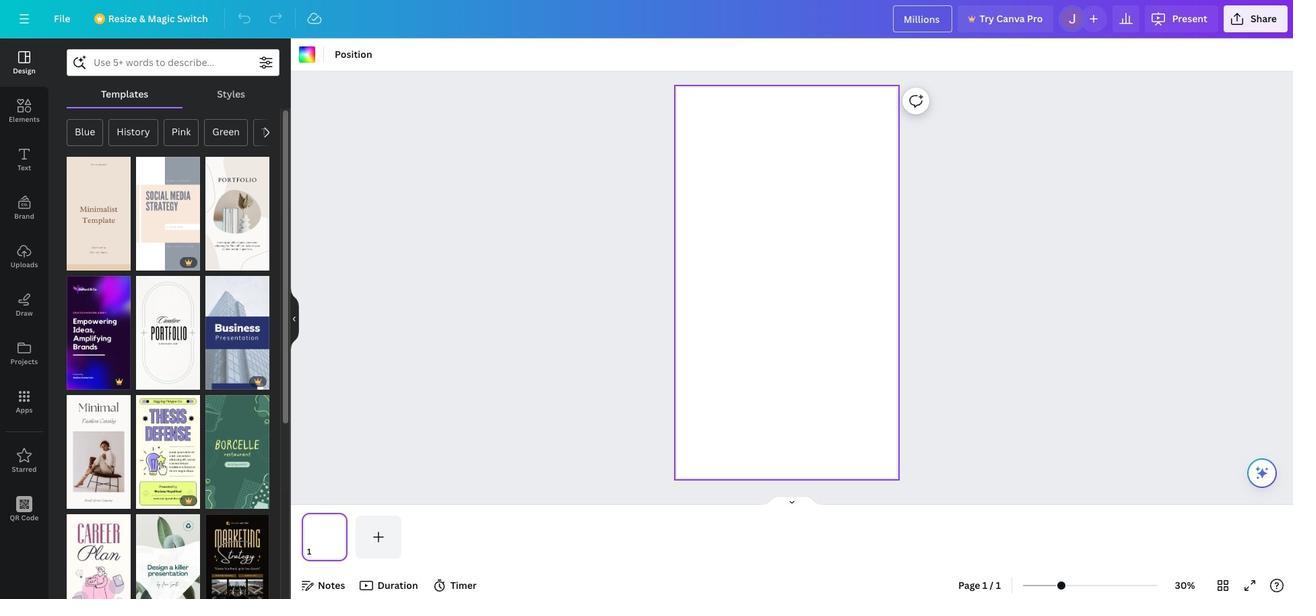 Task type: vqa. For each thing, say whether or not it's contained in the screenshot.
Zoom button
yes



Task type: describe. For each thing, give the bounding box(es) containing it.
brown monochrome simple minimalist mobile-first presentation group
[[67, 149, 131, 271]]

black and gold minimalist marketing strategy mobile-first presentation group
[[205, 506, 269, 599]]

minimalist fashion brand catalog mobile presentation group
[[67, 387, 131, 509]]

beige minimal portfolio mobile presentation group
[[205, 149, 269, 271]]

hide pages image
[[760, 496, 824, 507]]

pink and purple minimalist illustrated career plan presentation (mobile-first) group
[[67, 506, 131, 599]]

green and yellow creative restaurant promotion mobile first presentation group
[[205, 387, 269, 509]]

side panel tab list
[[0, 38, 48, 534]]

Page title text field
[[317, 546, 323, 559]]

#ffffff image
[[299, 46, 315, 63]]

main menu bar
[[0, 0, 1293, 38]]



Task type: locate. For each thing, give the bounding box(es) containing it.
black pink purple modern gradient blur creative company profile mobile-first presentation group
[[67, 268, 131, 390]]

hide image
[[290, 287, 299, 351]]

earth mobile first presentation group
[[136, 506, 200, 599]]

Use 5+ words to describe... search field
[[94, 50, 253, 75]]

cream & lime green minimalist thesis defense mobile-first presentation group
[[136, 387, 200, 509]]

page 1 image
[[302, 516, 348, 559]]

Design title text field
[[893, 5, 952, 32]]

blue modern business mobile-first presentation group
[[205, 268, 269, 390]]

Zoom button
[[1163, 575, 1207, 597]]

canva assistant image
[[1254, 465, 1270, 482]]

neutral minimalist social media strategy mobile-first presentation group
[[136, 149, 200, 271]]

white and green minimalist creative portfolio mobile first presentation group
[[136, 268, 200, 390]]



